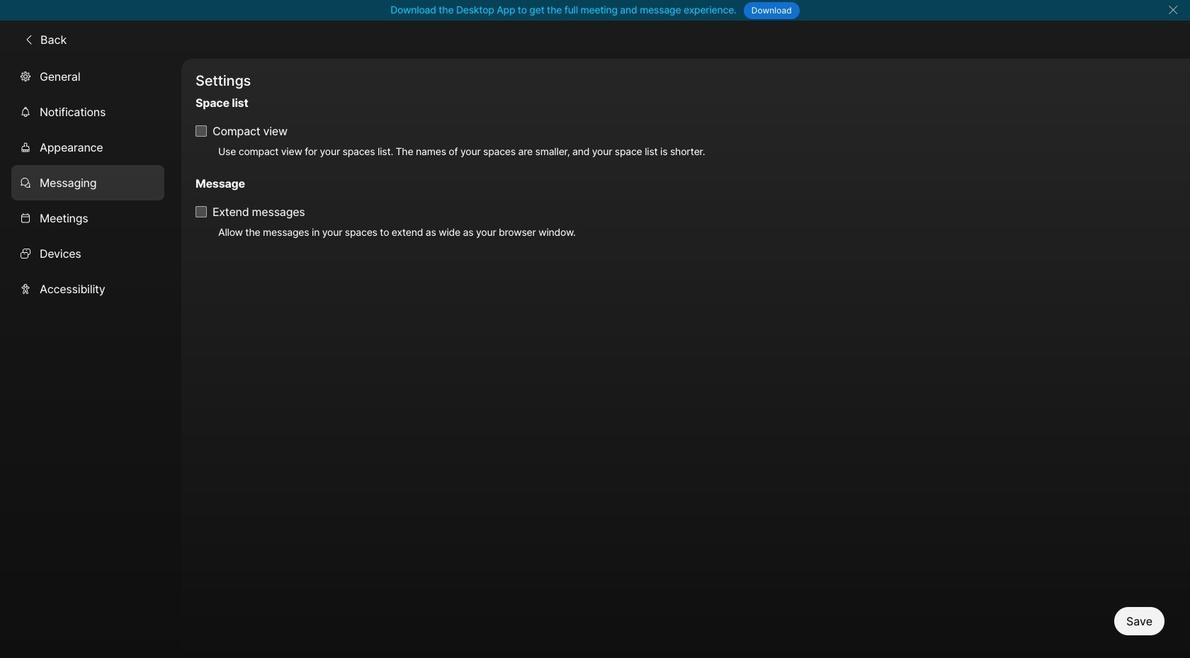 Task type: locate. For each thing, give the bounding box(es) containing it.
appearance tab
[[11, 129, 164, 165]]

settings navigation
[[0, 59, 181, 658]]

accessibility tab
[[11, 271, 164, 307]]



Task type: vqa. For each thing, say whether or not it's contained in the screenshot.
navigation
no



Task type: describe. For each thing, give the bounding box(es) containing it.
messaging tab
[[11, 165, 164, 200]]

notifications tab
[[11, 94, 164, 129]]

devices tab
[[11, 236, 164, 271]]

general tab
[[11, 59, 164, 94]]

cancel_16 image
[[1168, 4, 1179, 16]]

meetings tab
[[11, 200, 164, 236]]



